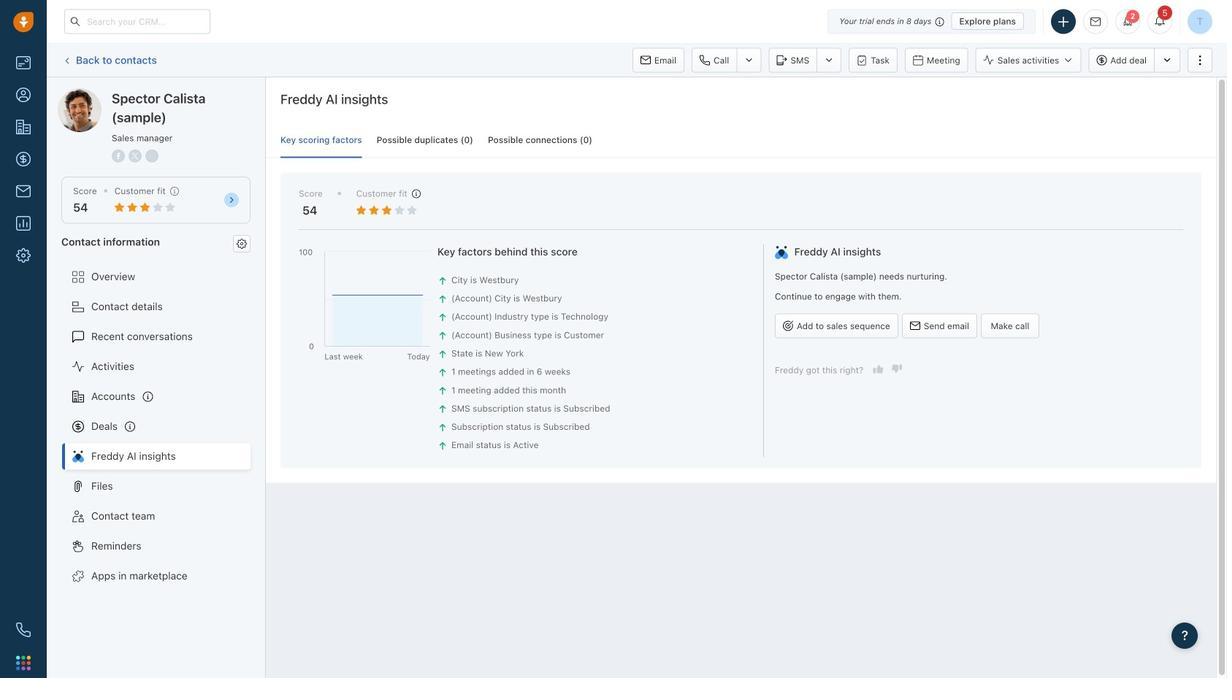 Task type: locate. For each thing, give the bounding box(es) containing it.
phone image
[[16, 623, 31, 638]]



Task type: describe. For each thing, give the bounding box(es) containing it.
mng settings image
[[237, 239, 247, 249]]

Search your CRM... text field
[[64, 9, 210, 34]]

freshworks switcher image
[[16, 656, 31, 671]]

send email image
[[1091, 17, 1101, 27]]

phone element
[[9, 616, 38, 645]]



Task type: vqa. For each thing, say whether or not it's contained in the screenshot.
SEARCH YOUR CRM... text box
yes



